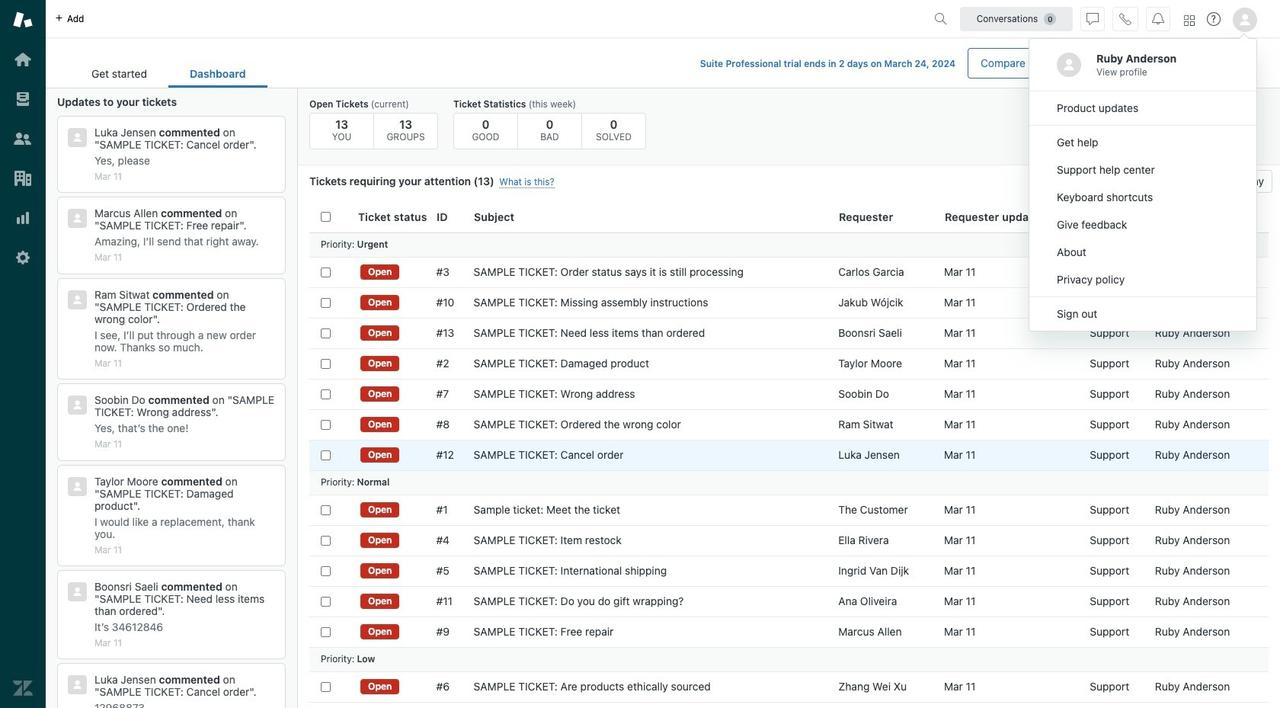 Task type: describe. For each thing, give the bounding box(es) containing it.
get help image
[[1207, 12, 1221, 26]]

March 24, 2024 text field
[[884, 58, 956, 69]]

4 menu item from the top
[[1030, 184, 1257, 211]]

zendesk products image
[[1184, 15, 1195, 26]]

get started image
[[13, 50, 33, 69]]

Select All Tickets checkbox
[[321, 212, 331, 222]]

8 menu item from the top
[[1030, 300, 1257, 328]]

5 menu item from the top
[[1030, 211, 1257, 239]]

0 vertical spatial avatar image
[[1233, 8, 1258, 32]]

zendesk support image
[[13, 10, 33, 30]]

views image
[[13, 89, 33, 109]]

1 menu item from the top
[[1030, 95, 1257, 122]]

main element
[[0, 0, 46, 708]]



Task type: locate. For each thing, give the bounding box(es) containing it.
notifications image
[[1152, 13, 1165, 25]]

7 menu item from the top
[[1030, 266, 1257, 293]]

2 menu item from the top
[[1030, 129, 1257, 156]]

grid
[[298, 202, 1280, 708]]

reporting image
[[13, 208, 33, 228]]

1 vertical spatial avatar image
[[1057, 53, 1082, 77]]

button displays agent's chat status as invisible. image
[[1087, 13, 1099, 25]]

customers image
[[13, 129, 33, 149]]

tab list
[[70, 59, 267, 88]]

3 menu item from the top
[[1030, 156, 1257, 184]]

tab
[[70, 59, 168, 88]]

0 horizontal spatial avatar image
[[1057, 53, 1082, 77]]

organizations image
[[13, 168, 33, 188]]

zendesk image
[[13, 678, 33, 698]]

avatar image
[[1233, 8, 1258, 32], [1057, 53, 1082, 77]]

None checkbox
[[321, 298, 331, 308], [321, 328, 331, 338], [321, 420, 331, 429], [321, 450, 331, 460], [321, 505, 331, 515], [321, 627, 331, 637], [321, 682, 331, 692], [321, 298, 331, 308], [321, 328, 331, 338], [321, 420, 331, 429], [321, 450, 331, 460], [321, 505, 331, 515], [321, 627, 331, 637], [321, 682, 331, 692]]

admin image
[[13, 248, 33, 268]]

menu item
[[1030, 95, 1257, 122], [1030, 129, 1257, 156], [1030, 156, 1257, 184], [1030, 184, 1257, 211], [1030, 211, 1257, 239], [1030, 239, 1257, 266], [1030, 266, 1257, 293], [1030, 300, 1257, 328]]

None checkbox
[[321, 267, 331, 277], [321, 359, 331, 369], [321, 389, 331, 399], [321, 535, 331, 545], [321, 566, 331, 576], [321, 596, 331, 606], [321, 267, 331, 277], [321, 359, 331, 369], [321, 389, 331, 399], [321, 535, 331, 545], [321, 566, 331, 576], [321, 596, 331, 606]]

1 horizontal spatial avatar image
[[1233, 8, 1258, 32]]

6 menu item from the top
[[1030, 239, 1257, 266]]

menu
[[1029, 38, 1258, 332]]



